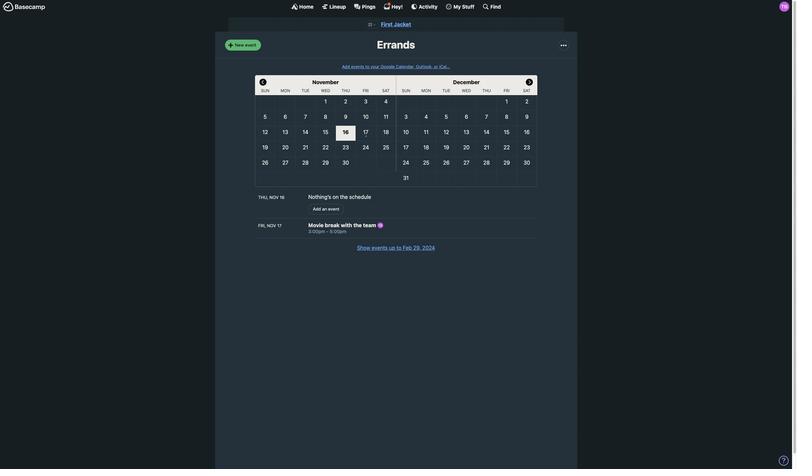 Task type: describe. For each thing, give the bounding box(es) containing it.
wed for december
[[462, 88, 471, 93]]

hey! button
[[384, 2, 403, 10]]

fri for december
[[504, 88, 510, 93]]

on
[[333, 194, 339, 200]]

nov for fri,
[[267, 224, 276, 229]]

home
[[299, 3, 314, 9]]

first jacket link
[[381, 21, 411, 27]]

1 horizontal spatial the
[[354, 223, 362, 229]]

3:00pm     -     5:00pm
[[308, 229, 347, 235]]

ical…
[[439, 64, 450, 69]]

or
[[434, 64, 438, 69]]

first
[[381, 21, 393, 27]]

thu, nov 16
[[258, 195, 285, 200]]

team
[[363, 223, 376, 229]]

main element
[[0, 0, 793, 13]]

november
[[313, 79, 339, 85]]

16
[[280, 195, 285, 200]]

december
[[453, 79, 480, 85]]

-
[[326, 229, 329, 235]]

break
[[325, 223, 340, 229]]

movie break with the team
[[308, 223, 378, 229]]

add events to your google calendar, outlook, or ical…
[[342, 64, 450, 69]]

stuff
[[462, 3, 475, 9]]

1 vertical spatial event
[[328, 207, 340, 212]]

3:00pm
[[308, 229, 325, 235]]

nothing's on the schedule
[[308, 194, 371, 200]]

your
[[371, 64, 380, 69]]

thu,
[[258, 195, 268, 200]]

schedule
[[349, 194, 371, 200]]

my stuff
[[454, 3, 475, 9]]

sun for november
[[261, 88, 270, 93]]

tyler black image
[[780, 2, 790, 12]]

feb
[[403, 245, 412, 251]]

my
[[454, 3, 461, 9]]

find button
[[483, 3, 501, 10]]

sun for december
[[402, 88, 411, 93]]

mon for december
[[422, 88, 431, 93]]

0 vertical spatial the
[[340, 194, 348, 200]]

fri, nov 17
[[258, 224, 282, 229]]

nov for thu,
[[270, 195, 279, 200]]

add for add events to your google calendar, outlook, or ical…
[[342, 64, 350, 69]]

5:00pm
[[330, 229, 347, 235]]

hey!
[[392, 3, 403, 9]]

first jacket
[[381, 21, 411, 27]]

pings
[[362, 3, 376, 9]]

google
[[381, 64, 395, 69]]

mon for november
[[281, 88, 290, 93]]

an
[[322, 207, 327, 212]]

outlook,
[[416, 64, 433, 69]]

to inside show        events      up to        feb 29, 2024 button
[[397, 245, 402, 251]]

movie
[[308, 223, 324, 229]]

0 horizontal spatial event
[[245, 42, 256, 48]]

calendar,
[[396, 64, 415, 69]]

up
[[389, 245, 395, 251]]

errands
[[377, 38, 415, 51]]

events for to
[[351, 64, 364, 69]]

find
[[491, 3, 501, 9]]



Task type: locate. For each thing, give the bounding box(es) containing it.
0 horizontal spatial sat
[[382, 88, 390, 93]]

0 horizontal spatial events
[[351, 64, 364, 69]]

1 tue from the left
[[302, 88, 310, 93]]

1 horizontal spatial wed
[[462, 88, 471, 93]]

tue for november
[[302, 88, 310, 93]]

wed down "november"
[[321, 88, 330, 93]]

thu for november
[[342, 88, 350, 93]]

add inside add an event link
[[313, 207, 321, 212]]

1 horizontal spatial fri
[[504, 88, 510, 93]]

mon
[[281, 88, 290, 93], [422, 88, 431, 93]]

1 horizontal spatial sun
[[402, 88, 411, 93]]

1 sun from the left
[[261, 88, 270, 93]]

to left your
[[366, 64, 370, 69]]

1 vertical spatial the
[[354, 223, 362, 229]]

1 horizontal spatial add
[[342, 64, 350, 69]]

17
[[277, 224, 282, 229]]

2 wed from the left
[[462, 88, 471, 93]]

event right an on the left of page
[[328, 207, 340, 212]]

0 vertical spatial to
[[366, 64, 370, 69]]

1 mon from the left
[[281, 88, 290, 93]]

new event
[[235, 42, 256, 48]]

add an event
[[313, 207, 340, 212]]

events
[[351, 64, 364, 69], [372, 245, 388, 251]]

the right "with"
[[354, 223, 362, 229]]

1 horizontal spatial event
[[328, 207, 340, 212]]

nov left 17 at the left of the page
[[267, 224, 276, 229]]

•
[[365, 133, 367, 139]]

2 thu from the left
[[483, 88, 491, 93]]

activity
[[419, 3, 438, 9]]

thu
[[342, 88, 350, 93], [483, 88, 491, 93]]

jacket
[[394, 21, 411, 27]]

1 horizontal spatial to
[[397, 245, 402, 251]]

2 tue from the left
[[443, 88, 451, 93]]

switch accounts image
[[3, 2, 45, 12]]

0 horizontal spatial tue
[[302, 88, 310, 93]]

1 fri from the left
[[363, 88, 369, 93]]

my stuff button
[[446, 3, 475, 10]]

2 sun from the left
[[402, 88, 411, 93]]

fri for november
[[363, 88, 369, 93]]

the right on
[[340, 194, 348, 200]]

2 sat from the left
[[523, 88, 531, 93]]

with
[[341, 223, 352, 229]]

add events to your google calendar, outlook, or ical… link
[[342, 64, 450, 69]]

sat
[[382, 88, 390, 93], [523, 88, 531, 93]]

event
[[245, 42, 256, 48], [328, 207, 340, 212]]

tyler black image
[[378, 223, 383, 229]]

wed
[[321, 88, 330, 93], [462, 88, 471, 93]]

1 wed from the left
[[321, 88, 330, 93]]

2 mon from the left
[[422, 88, 431, 93]]

events left your
[[351, 64, 364, 69]]

1 horizontal spatial mon
[[422, 88, 431, 93]]

new event link
[[225, 40, 261, 51]]

1 vertical spatial nov
[[267, 224, 276, 229]]

1 thu from the left
[[342, 88, 350, 93]]

0 vertical spatial event
[[245, 42, 256, 48]]

0 horizontal spatial wed
[[321, 88, 330, 93]]

show        events      up to        feb 29, 2024 button
[[357, 244, 435, 252]]

nov left 16
[[270, 195, 279, 200]]

0 horizontal spatial the
[[340, 194, 348, 200]]

sat for december
[[523, 88, 531, 93]]

1 horizontal spatial sat
[[523, 88, 531, 93]]

0 horizontal spatial sun
[[261, 88, 270, 93]]

event right 'new'
[[245, 42, 256, 48]]

1 vertical spatial events
[[372, 245, 388, 251]]

wed for november
[[321, 88, 330, 93]]

1 horizontal spatial tue
[[443, 88, 451, 93]]

to right up
[[397, 245, 402, 251]]

events left up
[[372, 245, 388, 251]]

show        events      up to        feb 29, 2024
[[357, 245, 435, 251]]

to
[[366, 64, 370, 69], [397, 245, 402, 251]]

0 horizontal spatial add
[[313, 207, 321, 212]]

add left your
[[342, 64, 350, 69]]

lineup
[[330, 3, 346, 9]]

wed down december at the right
[[462, 88, 471, 93]]

pings button
[[354, 3, 376, 10]]

fri,
[[258, 224, 266, 229]]

1 vertical spatial to
[[397, 245, 402, 251]]

events inside button
[[372, 245, 388, 251]]

activity link
[[411, 3, 438, 10]]

add left an on the left of page
[[313, 207, 321, 212]]

1 horizontal spatial thu
[[483, 88, 491, 93]]

0 horizontal spatial to
[[366, 64, 370, 69]]

fri
[[363, 88, 369, 93], [504, 88, 510, 93]]

tue for december
[[443, 88, 451, 93]]

1 vertical spatial add
[[313, 207, 321, 212]]

0 vertical spatial nov
[[270, 195, 279, 200]]

tue
[[302, 88, 310, 93], [443, 88, 451, 93]]

events for up
[[372, 245, 388, 251]]

lineup link
[[322, 3, 346, 10]]

2 fri from the left
[[504, 88, 510, 93]]

0 horizontal spatial fri
[[363, 88, 369, 93]]

1 horizontal spatial events
[[372, 245, 388, 251]]

nov
[[270, 195, 279, 200], [267, 224, 276, 229]]

2024
[[423, 245, 435, 251]]

29,
[[414, 245, 421, 251]]

add an event link
[[308, 204, 344, 215]]

nothing's
[[308, 194, 331, 200]]

add
[[342, 64, 350, 69], [313, 207, 321, 212]]

0 vertical spatial add
[[342, 64, 350, 69]]

sun
[[261, 88, 270, 93], [402, 88, 411, 93]]

0 vertical spatial events
[[351, 64, 364, 69]]

add for add an event
[[313, 207, 321, 212]]

home link
[[291, 3, 314, 10]]

sat for november
[[382, 88, 390, 93]]

show
[[357, 245, 371, 251]]

0 horizontal spatial thu
[[342, 88, 350, 93]]

thu for december
[[483, 88, 491, 93]]

new
[[235, 42, 244, 48]]

the
[[340, 194, 348, 200], [354, 223, 362, 229]]

0 horizontal spatial mon
[[281, 88, 290, 93]]

1 sat from the left
[[382, 88, 390, 93]]



Task type: vqa. For each thing, say whether or not it's contained in the screenshot.
2nd Wed from left
yes



